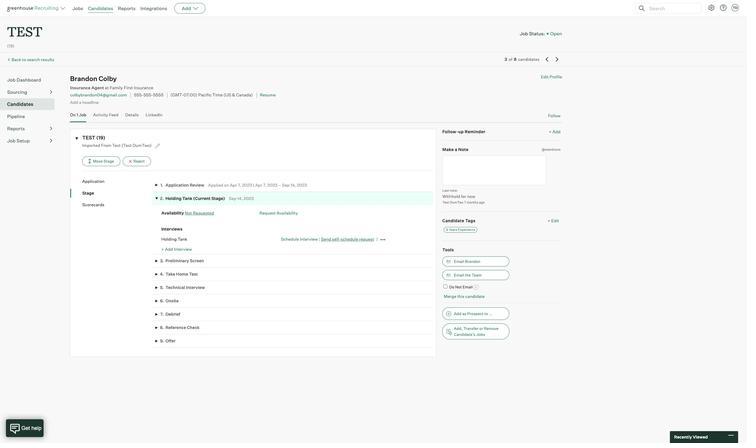 Task type: describe. For each thing, give the bounding box(es) containing it.
2 apr from the left
[[255, 182, 263, 187]]

do not email
[[450, 284, 473, 289]]

2.
[[160, 196, 164, 201]]

request availability
[[260, 210, 298, 215]]

...
[[489, 311, 493, 316]]

3
[[505, 57, 508, 62]]

job dashboard
[[7, 77, 41, 83]]

request
[[260, 210, 276, 215]]

schedule
[[281, 236, 299, 241]]

test for test
[[7, 23, 42, 40]]

+ edit
[[548, 218, 560, 223]]

add for add a headline
[[70, 100, 78, 105]]

resume link
[[260, 92, 276, 97]]

2 vertical spatial email
[[463, 284, 473, 289]]

search
[[27, 57, 40, 62]]

candidate's
[[454, 332, 476, 337]]

job status:
[[520, 31, 546, 36]]

request availability button
[[260, 210, 298, 215]]

colby
[[99, 75, 117, 83]]

note
[[459, 147, 469, 152]]

5. technical interview
[[160, 285, 205, 290]]

details
[[125, 112, 139, 117]]

open
[[551, 31, 563, 36]]

0 horizontal spatial candidates link
[[7, 101, 52, 108]]

stage link
[[82, 190, 153, 196]]

555-555-5555
[[134, 92, 164, 98]]

+ for + edit
[[548, 218, 551, 223]]

imported
[[82, 143, 100, 148]]

4.
[[160, 272, 164, 277]]

9.
[[160, 338, 164, 343]]

sourcing
[[7, 89, 27, 95]]

td button
[[732, 4, 740, 11]]

greenhouse recruiting image
[[7, 5, 61, 12]]

3. preliminary screen
[[160, 258, 204, 263]]

follow
[[549, 113, 561, 118]]

review
[[190, 182, 204, 187]]

0 vertical spatial interview
[[300, 236, 318, 241]]

configure image
[[709, 4, 716, 11]]

send self-schedule request link
[[321, 236, 374, 241]]

jobs inside 'add, transfer or remove candidate's jobs'
[[477, 332, 486, 337]]

application link
[[82, 178, 153, 184]]

1 vertical spatial 14,
[[238, 196, 243, 201]]

@mentions
[[542, 147, 561, 152]]

tools
[[443, 247, 454, 252]]

activity feed
[[93, 112, 119, 117]]

add for add
[[182, 5, 191, 11]]

job for job status:
[[520, 31, 529, 36]]

for
[[461, 194, 467, 199]]

setup
[[17, 138, 30, 144]]

1 horizontal spatial candidates link
[[88, 5, 113, 11]]

back to search results link
[[12, 57, 54, 62]]

0 horizontal spatial |
[[253, 182, 255, 187]]

feed
[[109, 112, 119, 117]]

0 vertical spatial holding
[[166, 196, 182, 201]]

add,
[[454, 326, 463, 331]]

availability not requested
[[162, 210, 214, 215]]

1 apr from the left
[[230, 182, 237, 187]]

candidate tags
[[443, 218, 476, 223]]

email brandon button
[[443, 256, 510, 266]]

add as prospect to ...
[[454, 311, 493, 316]]

prospect
[[468, 311, 484, 316]]

on 1 job link
[[70, 112, 86, 121]]

a for make
[[455, 147, 458, 152]]

1 insurance from the left
[[70, 85, 91, 91]]

0 horizontal spatial reports link
[[7, 125, 52, 132]]

or
[[480, 326, 484, 331]]

home
[[176, 272, 188, 277]]

test link
[[7, 17, 42, 41]]

not requested button
[[185, 210, 214, 215]]

edit profile link
[[541, 74, 563, 79]]

sep 14, 2023
[[229, 196, 254, 201]]

email the team
[[454, 273, 482, 277]]

up
[[459, 129, 464, 134]]

1 vertical spatial stage
[[82, 190, 94, 195]]

headline
[[82, 100, 99, 105]]

team
[[472, 273, 482, 277]]

email for email brandon
[[454, 259, 465, 264]]

reminder
[[465, 129, 486, 134]]

job dashboard link
[[7, 76, 52, 83]]

on 1 job
[[70, 112, 86, 117]]

pacific
[[198, 92, 212, 98]]

8. reference check
[[160, 325, 200, 330]]

interviews
[[162, 226, 183, 232]]

back
[[12, 57, 21, 62]]

schedule
[[341, 236, 359, 241]]

ago
[[480, 200, 485, 204]]

follow-
[[443, 129, 459, 134]]

candidates inside candidates link
[[7, 101, 33, 107]]

0 horizontal spatial test
[[112, 143, 121, 148]]

interview for + add interview
[[174, 246, 192, 252]]

linkedin
[[146, 112, 163, 117]]

td
[[734, 6, 738, 10]]

make a note
[[443, 147, 469, 152]]

1 7, from the left
[[238, 182, 241, 187]]

this
[[458, 294, 465, 299]]

not for requested
[[185, 210, 192, 215]]

7
[[465, 200, 467, 204]]

on
[[224, 182, 229, 187]]

results
[[41, 57, 54, 62]]

–
[[279, 182, 281, 187]]

0 vertical spatial tank
[[183, 196, 193, 201]]

withhold
[[443, 194, 461, 199]]

job right 1
[[79, 112, 86, 117]]

to inside the add as prospect to ... button
[[485, 311, 489, 316]]

stage inside button
[[104, 159, 114, 164]]

(gmt-
[[171, 92, 184, 98]]

0 vertical spatial reports
[[118, 5, 136, 11]]

self-
[[332, 236, 341, 241]]

make
[[443, 147, 454, 152]]

0 vertical spatial edit
[[541, 74, 549, 79]]

(us
[[224, 92, 231, 98]]

0 horizontal spatial reports
[[7, 126, 25, 132]]

pipeline link
[[7, 113, 52, 120]]

2 availability from the left
[[277, 210, 298, 215]]

profile
[[550, 74, 563, 79]]

0 vertical spatial jobs
[[72, 5, 83, 11]]

pipeline
[[7, 113, 25, 119]]



Task type: locate. For each thing, give the bounding box(es) containing it.
0 vertical spatial email
[[454, 259, 465, 264]]

email left the
[[454, 273, 465, 277]]

holding down interviews
[[162, 236, 177, 242]]

debrief
[[166, 312, 181, 317]]

not
[[185, 210, 192, 215], [456, 284, 462, 289]]

reports down pipeline
[[7, 126, 25, 132]]

1 horizontal spatial brandon
[[465, 259, 481, 264]]

+ for + add
[[549, 129, 552, 134]]

+ add interview
[[162, 246, 192, 252]]

555- left 5555
[[134, 92, 144, 98]]

9. offer
[[160, 338, 176, 343]]

technical
[[166, 285, 185, 290]]

0 horizontal spatial availability
[[162, 210, 184, 215]]

add a headline
[[70, 100, 99, 105]]

not for email
[[456, 284, 462, 289]]

job up sourcing
[[7, 77, 16, 83]]

candidates link up pipeline link
[[7, 101, 52, 108]]

2. holding tank (current stage)
[[160, 196, 225, 201]]

test down greenhouse recruiting image
[[7, 23, 42, 40]]

1 vertical spatial holding
[[162, 236, 177, 242]]

1 vertical spatial candidates link
[[7, 101, 52, 108]]

now
[[468, 194, 476, 199]]

1 vertical spatial to
[[485, 311, 489, 316]]

2 vertical spatial test
[[189, 272, 198, 277]]

0 horizontal spatial candidates
[[7, 101, 33, 107]]

0 vertical spatial (19)
[[7, 43, 14, 48]]

job left status:
[[520, 31, 529, 36]]

dumtwo)
[[133, 143, 152, 148]]

0 horizontal spatial insurance
[[70, 85, 91, 91]]

| up sep 14, 2023
[[253, 182, 255, 187]]

interview for 5. technical interview
[[186, 285, 205, 290]]

add as prospect to ... button
[[443, 307, 510, 320]]

dashboard
[[17, 77, 41, 83]]

1 vertical spatial test
[[82, 135, 95, 141]]

colbybrandon04@gmail.com link
[[70, 92, 127, 97]]

0 horizontal spatial 14,
[[238, 196, 243, 201]]

0 horizontal spatial edit
[[541, 74, 549, 79]]

1 horizontal spatial candidates
[[88, 5, 113, 11]]

Do Not Email checkbox
[[444, 284, 448, 288]]

candidates link
[[88, 5, 113, 11], [7, 101, 52, 108]]

tags
[[466, 218, 476, 223]]

add inside 'popup button'
[[182, 5, 191, 11]]

test left (test
[[112, 143, 121, 148]]

brandon up agent
[[70, 75, 97, 83]]

0 vertical spatial candidates link
[[88, 5, 113, 11]]

years
[[449, 228, 458, 232]]

0 horizontal spatial 7,
[[238, 182, 241, 187]]

1 horizontal spatial (19)
[[96, 135, 105, 141]]

0 horizontal spatial sep
[[229, 196, 237, 201]]

0 vertical spatial to
[[22, 57, 26, 62]]

7, right on
[[238, 182, 241, 187]]

1 vertical spatial (19)
[[96, 135, 105, 141]]

follow link
[[549, 113, 561, 119]]

months
[[467, 200, 479, 204]]

1 horizontal spatial apr
[[255, 182, 263, 187]]

7, left –
[[263, 182, 267, 187]]

details link
[[125, 112, 139, 121]]

activity
[[93, 112, 108, 117]]

test down withhold
[[443, 200, 450, 204]]

sep down 1. application review applied on  apr 7, 2023 | apr 7, 2023 – sep 14, 2023
[[229, 196, 237, 201]]

job setup link
[[7, 137, 52, 144]]

linkedin link
[[146, 112, 163, 121]]

0 vertical spatial brandon
[[70, 75, 97, 83]]

move stage
[[93, 159, 114, 164]]

interview down home
[[186, 285, 205, 290]]

0 vertical spatial a
[[79, 100, 81, 105]]

+ for + add interview
[[162, 246, 164, 252]]

2023 up sep 14, 2023
[[242, 182, 252, 187]]

test right home
[[189, 272, 198, 277]]

interview up 3. preliminary screen
[[174, 246, 192, 252]]

candidates down sourcing
[[7, 101, 33, 107]]

availability up interviews
[[162, 210, 184, 215]]

1 horizontal spatial stage
[[104, 159, 114, 164]]

14, down 1. application review applied on  apr 7, 2023 | apr 7, 2023 – sep 14, 2023
[[238, 196, 243, 201]]

add inside button
[[454, 311, 462, 316]]

(19) up "back"
[[7, 43, 14, 48]]

candidates
[[88, 5, 113, 11], [7, 101, 33, 107]]

test inside last note: withhold for now test dumtwo               7 months               ago
[[443, 200, 450, 204]]

1 vertical spatial test
[[443, 200, 450, 204]]

canada)
[[236, 92, 253, 98]]

1 horizontal spatial availability
[[277, 210, 298, 215]]

1 vertical spatial brandon
[[465, 259, 481, 264]]

6.
[[160, 298, 164, 303]]

first
[[124, 85, 133, 91]]

1 vertical spatial +
[[548, 218, 551, 223]]

1 vertical spatial reports
[[7, 126, 25, 132]]

1 horizontal spatial test
[[189, 272, 198, 277]]

insurance up 555-555-5555
[[134, 85, 154, 91]]

1 availability from the left
[[162, 210, 184, 215]]

dumtwo
[[450, 200, 464, 204]]

2 555- from the left
[[144, 92, 153, 98]]

0 vertical spatial 14,
[[291, 182, 296, 187]]

brandon inside the "brandon colby insurance agent at family first insurance"
[[70, 75, 97, 83]]

reject
[[133, 159, 145, 164]]

1 horizontal spatial insurance
[[134, 85, 154, 91]]

4
[[446, 228, 449, 232]]

4 years experience link
[[444, 227, 478, 233]]

candidates link right jobs link
[[88, 5, 113, 11]]

&
[[232, 92, 235, 98]]

email brandon
[[454, 259, 481, 264]]

holding right 2.
[[166, 196, 182, 201]]

14,
[[291, 182, 296, 187], [238, 196, 243, 201]]

+ add link
[[549, 129, 561, 134]]

1 horizontal spatial reports
[[118, 5, 136, 11]]

test for test (19)
[[82, 135, 95, 141]]

candidates right jobs link
[[88, 5, 113, 11]]

0 vertical spatial sep
[[282, 182, 290, 187]]

2 horizontal spatial test
[[443, 200, 450, 204]]

0 horizontal spatial to
[[22, 57, 26, 62]]

0 horizontal spatial a
[[79, 100, 81, 105]]

2 insurance from the left
[[134, 85, 154, 91]]

2 vertical spatial interview
[[186, 285, 205, 290]]

4 years experience
[[446, 228, 476, 232]]

| left the send
[[319, 236, 320, 241]]

1 vertical spatial reports link
[[7, 125, 52, 132]]

0 horizontal spatial test
[[7, 23, 42, 40]]

job for job dashboard
[[7, 77, 16, 83]]

stage right move
[[104, 159, 114, 164]]

1 horizontal spatial to
[[485, 311, 489, 316]]

2023 left –
[[268, 182, 278, 187]]

insurance up 'add a headline'
[[70, 85, 91, 91]]

reject button
[[123, 156, 151, 166]]

1 vertical spatial edit
[[552, 218, 560, 223]]

0 horizontal spatial not
[[185, 210, 192, 215]]

brandon inside email brandon button
[[465, 259, 481, 264]]

brandon up email the team button
[[465, 259, 481, 264]]

interview left the send
[[300, 236, 318, 241]]

request
[[359, 236, 374, 241]]

1 vertical spatial candidates
[[7, 101, 33, 107]]

job left setup
[[7, 138, 16, 144]]

0 vertical spatial stage
[[104, 159, 114, 164]]

test up imported
[[82, 135, 95, 141]]

tank up the availability not requested
[[183, 196, 193, 201]]

status:
[[530, 31, 546, 36]]

reports link left "integrations"
[[118, 5, 136, 11]]

1 horizontal spatial reports link
[[118, 5, 136, 11]]

not left requested
[[185, 210, 192, 215]]

email inside button
[[454, 259, 465, 264]]

not right do
[[456, 284, 462, 289]]

7,
[[238, 182, 241, 187], [263, 182, 267, 187]]

8.
[[160, 325, 164, 330]]

to left '...' at the right bottom of page
[[485, 311, 489, 316]]

apr right on
[[230, 182, 237, 187]]

0 vertical spatial reports link
[[118, 5, 136, 11]]

screen
[[190, 258, 204, 263]]

stage)
[[212, 196, 225, 201]]

0 vertical spatial |
[[253, 182, 255, 187]]

candidates
[[519, 57, 540, 62]]

application down move
[[82, 179, 105, 184]]

colbybrandon04@gmail.com
[[70, 92, 127, 97]]

0 horizontal spatial apr
[[230, 182, 237, 187]]

resume
[[260, 92, 276, 97]]

@mentions link
[[542, 147, 561, 152]]

stage up scorecards
[[82, 190, 94, 195]]

(test
[[122, 143, 132, 148]]

application right "1."
[[166, 182, 189, 187]]

1 vertical spatial jobs
[[477, 332, 486, 337]]

0 vertical spatial test
[[112, 143, 121, 148]]

to right "back"
[[22, 57, 26, 62]]

0 vertical spatial +
[[549, 129, 552, 134]]

14, right –
[[291, 182, 296, 187]]

merge this candidate link
[[444, 294, 485, 299]]

0 horizontal spatial jobs
[[72, 5, 83, 11]]

transfer
[[464, 326, 479, 331]]

email
[[454, 259, 465, 264], [454, 273, 465, 277], [463, 284, 473, 289]]

1 horizontal spatial 14,
[[291, 182, 296, 187]]

1 555- from the left
[[134, 92, 144, 98]]

1 vertical spatial email
[[454, 273, 465, 277]]

1 vertical spatial interview
[[174, 246, 192, 252]]

apr left –
[[255, 182, 263, 187]]

as
[[463, 311, 467, 316]]

email up merge this candidate link
[[463, 284, 473, 289]]

1 vertical spatial a
[[455, 147, 458, 152]]

+ edit link
[[547, 217, 561, 225]]

send
[[321, 236, 331, 241]]

holding
[[166, 196, 182, 201], [162, 236, 177, 242]]

1 vertical spatial tank
[[178, 236, 187, 242]]

email for email the team
[[454, 273, 465, 277]]

1 horizontal spatial edit
[[552, 218, 560, 223]]

to
[[22, 57, 26, 62], [485, 311, 489, 316]]

555- up linkedin
[[144, 92, 153, 98]]

email inside button
[[454, 273, 465, 277]]

1 horizontal spatial jobs
[[477, 332, 486, 337]]

0 vertical spatial candidates
[[88, 5, 113, 11]]

None text field
[[443, 155, 547, 185]]

0 horizontal spatial application
[[82, 179, 105, 184]]

sourcing link
[[7, 88, 52, 96]]

family
[[110, 85, 123, 91]]

job for job setup
[[7, 138, 16, 144]]

reports link up job setup link
[[7, 125, 52, 132]]

a left headline
[[79, 100, 81, 105]]

2023 right –
[[297, 182, 307, 187]]

reports left "integrations"
[[118, 5, 136, 11]]

1 vertical spatial sep
[[229, 196, 237, 201]]

+ add
[[549, 129, 561, 134]]

0 horizontal spatial (19)
[[7, 43, 14, 48]]

last
[[443, 188, 450, 192]]

(gmt-07:00) pacific time (us & canada)
[[171, 92, 253, 98]]

last note: withhold for now test dumtwo               7 months               ago
[[443, 188, 485, 204]]

a left note
[[455, 147, 458, 152]]

1 horizontal spatial 7,
[[263, 182, 267, 187]]

agent
[[91, 85, 104, 91]]

2 7, from the left
[[263, 182, 267, 187]]

of
[[509, 57, 513, 62]]

tank up + add interview
[[178, 236, 187, 242]]

0 vertical spatial not
[[185, 210, 192, 215]]

1 horizontal spatial test
[[82, 135, 95, 141]]

3.
[[160, 258, 164, 263]]

1 horizontal spatial application
[[166, 182, 189, 187]]

move
[[93, 159, 103, 164]]

sep right –
[[282, 182, 290, 187]]

1 horizontal spatial a
[[455, 147, 458, 152]]

+ add interview link
[[162, 246, 192, 252]]

recently
[[675, 435, 693, 440]]

insurance
[[70, 85, 91, 91], [134, 85, 154, 91]]

1 vertical spatial not
[[456, 284, 462, 289]]

email up the email the team
[[454, 259, 465, 264]]

1 horizontal spatial |
[[319, 236, 320, 241]]

requested
[[193, 210, 214, 215]]

add, transfer or remove candidate's jobs button
[[443, 323, 510, 339]]

1 vertical spatial |
[[319, 236, 320, 241]]

a for add
[[79, 100, 81, 105]]

0 horizontal spatial stage
[[82, 190, 94, 195]]

1 horizontal spatial sep
[[282, 182, 290, 187]]

add, transfer or remove candidate's jobs
[[454, 326, 499, 337]]

0 horizontal spatial brandon
[[70, 75, 97, 83]]

candidate
[[443, 218, 465, 223]]

add for add as prospect to ...
[[454, 311, 462, 316]]

Search text field
[[648, 4, 697, 13]]

2023 down 1. application review applied on  apr 7, 2023 | apr 7, 2023 – sep 14, 2023
[[244, 196, 254, 201]]

(19) up from
[[96, 135, 105, 141]]

0 vertical spatial test
[[7, 23, 42, 40]]

2 vertical spatial +
[[162, 246, 164, 252]]

availability right the request
[[277, 210, 298, 215]]

+
[[549, 129, 552, 134], [548, 218, 551, 223], [162, 246, 164, 252]]

1 horizontal spatial not
[[456, 284, 462, 289]]



Task type: vqa. For each thing, say whether or not it's contained in the screenshot.


